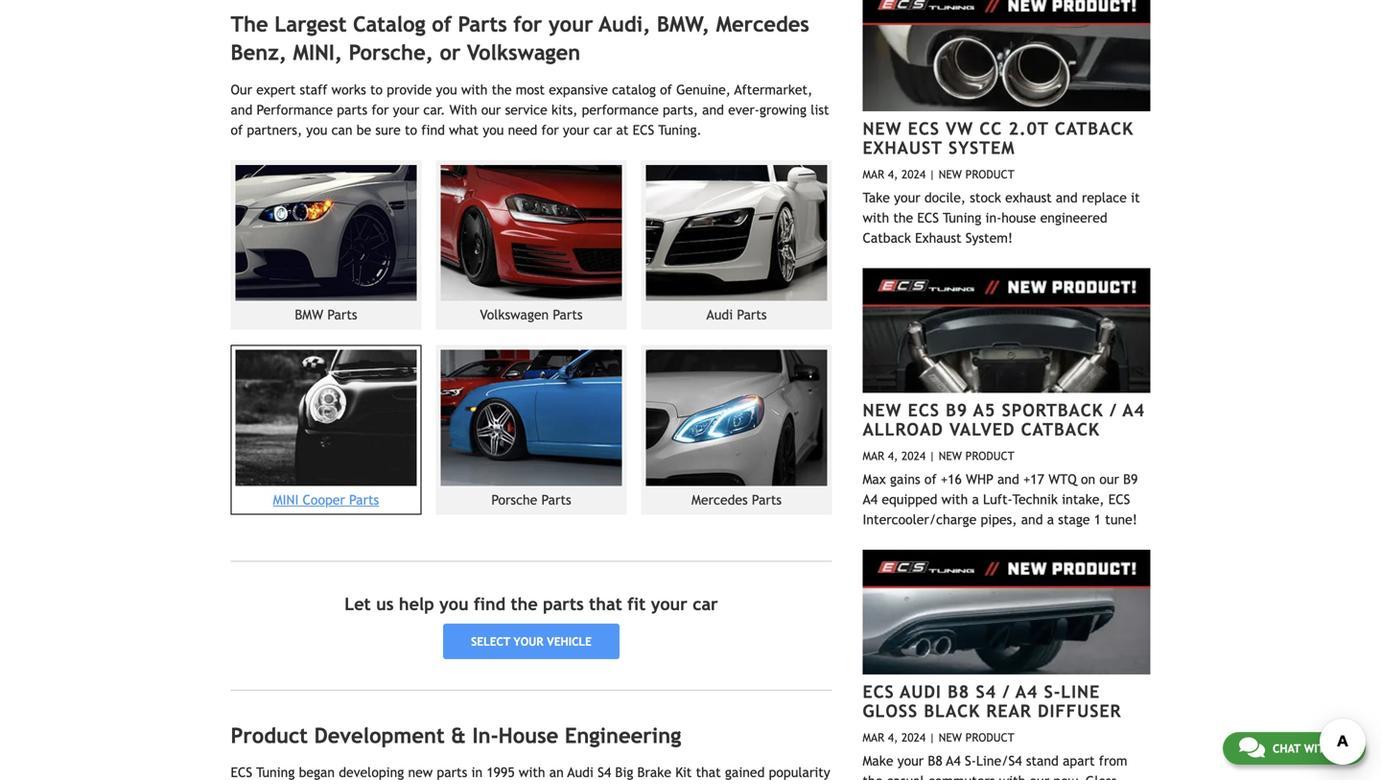 Task type: vqa. For each thing, say whether or not it's contained in the screenshot.
the top Exhaust
yes



Task type: describe. For each thing, give the bounding box(es) containing it.
us
[[1337, 742, 1350, 755]]

aftermarket,
[[735, 82, 813, 97]]

parts inside mini cooper parts link
[[349, 492, 379, 508]]

stage
[[1059, 512, 1091, 527]]

your inside select your vehicle button
[[514, 635, 544, 648]]

intake,
[[1062, 492, 1105, 507]]

a4 inside mar 4, 2024 | new product max gains of +16 whp and +17 wtq on our b9 a4 equipped with a luft-technik intake, ecs intercooler/charge pipes, and a stage 1 tune!
[[863, 492, 878, 507]]

and down technik
[[1022, 512, 1044, 527]]

parts,
[[663, 102, 699, 117]]

the inside mar 4, 2024 | new product take your docile, stock exhaust and replace it with the ecs tuning in-house engineered catback exhaust system!
[[894, 210, 914, 225]]

mini,
[[293, 40, 343, 65]]

a4 inside "ecs audi b8 s4 / a4 s-line gloss black rear diffuser"
[[1016, 682, 1039, 702]]

0 horizontal spatial a
[[973, 492, 980, 507]]

provide
[[387, 82, 432, 97]]

house
[[499, 723, 559, 748]]

ecs inside new ecs b9 a5 sportback / a4 allroad valved catback
[[908, 400, 940, 420]]

exhaust
[[1006, 190, 1052, 205]]

audi parts link
[[642, 160, 832, 330]]

catalog
[[612, 82, 656, 97]]

casual
[[887, 773, 925, 780]]

pipes,
[[981, 512, 1018, 527]]

mar for new ecs vw cc 2.0t catback exhaust system
[[863, 167, 885, 181]]

with inside mar 4, 2024 | new product max gains of +16 whp and +17 wtq on our b9 a4 equipped with a luft-technik intake, ecs intercooler/charge pipes, and a stage 1 tune!
[[942, 492, 969, 507]]

us
[[376, 594, 394, 614]]

parts for porsche parts
[[542, 492, 572, 508]]

with inside mar 4, 2024 | new product take your docile, stock exhaust and replace it with the ecs tuning in-house engineered catback exhaust system!
[[863, 210, 890, 225]]

mini
[[273, 492, 299, 508]]

parts for mercedes parts
[[752, 492, 782, 508]]

2.0t
[[1009, 118, 1050, 138]]

fit
[[628, 594, 646, 614]]

s4
[[976, 682, 997, 702]]

cc
[[980, 118, 1003, 138]]

new ecs b9 a5 sportback / a4 allroad valved catback image
[[863, 268, 1151, 393]]

with inside mar 4, 2024 | new product make your b8 a4 s-line/s4 stand apart from the casual commuters with our new, glos
[[1000, 773, 1026, 780]]

tuning.
[[659, 122, 702, 138]]

bmw parts
[[295, 307, 358, 323]]

catback inside new ecs b9 a5 sportback / a4 allroad valved catback
[[1022, 419, 1101, 440]]

chat with us
[[1273, 742, 1350, 755]]

exhaust inside new ecs vw cc 2.0t catback exhaust system
[[863, 138, 943, 158]]

gains
[[891, 471, 921, 487]]

new ecs vw cc 2.0t catback exhaust system
[[863, 118, 1134, 158]]

| for b9
[[930, 449, 936, 462]]

audi,
[[599, 12, 651, 36]]

in-
[[473, 723, 499, 748]]

new,
[[1054, 773, 1082, 780]]

the inside mar 4, 2024 | new product make your b8 a4 s-line/s4 stand apart from the casual commuters with our new, glos
[[863, 773, 883, 780]]

porsche,
[[349, 40, 434, 65]]

tune!
[[1106, 512, 1138, 527]]

bmw
[[295, 307, 324, 323]]

need
[[508, 122, 538, 138]]

your inside "the largest catalog of parts for your audi, bmw, mercedes benz, mini, porsche, or volkswagen"
[[549, 12, 594, 36]]

engineering
[[565, 723, 682, 748]]

whp
[[966, 471, 994, 487]]

volkswagen inside volkswagen parts link
[[480, 307, 549, 323]]

your down kits,
[[563, 122, 590, 138]]

valved
[[950, 419, 1016, 440]]

and down our
[[231, 102, 253, 117]]

mini cooper parts link
[[231, 345, 422, 515]]

1 vertical spatial to
[[405, 122, 418, 138]]

car.
[[424, 102, 446, 117]]

volkswagen parts link
[[436, 160, 627, 330]]

largest
[[275, 12, 347, 36]]

engineered
[[1041, 210, 1108, 225]]

you right help
[[440, 594, 469, 614]]

on
[[1081, 471, 1096, 487]]

/ inside new ecs b9 a5 sportback / a4 allroad valved catback
[[1110, 400, 1118, 420]]

performance
[[582, 102, 659, 117]]

volkswagen parts
[[480, 307, 583, 323]]

diffuser
[[1038, 701, 1122, 721]]

1 vertical spatial for
[[372, 102, 389, 117]]

parts inside "the largest catalog of parts for your audi, bmw, mercedes benz, mini, porsche, or volkswagen"
[[458, 12, 507, 36]]

0 vertical spatial audi
[[707, 307, 733, 323]]

equipped
[[882, 492, 938, 507]]

wtq
[[1049, 471, 1077, 487]]

parts for bmw parts
[[328, 307, 358, 323]]

genuine,
[[677, 82, 731, 97]]

with
[[450, 102, 477, 117]]

1 horizontal spatial car
[[693, 594, 719, 614]]

and down genuine,
[[703, 102, 725, 117]]

a4 inside mar 4, 2024 | new product make your b8 a4 s-line/s4 stand apart from the casual commuters with our new, glos
[[947, 753, 961, 768]]

mar for ecs audi b8 s4 / a4 s-line gloss black rear diffuser
[[863, 731, 885, 744]]

mar 4, 2024 | new product make your b8 a4 s-line/s4 stand apart from the casual commuters with our new, glos
[[863, 731, 1128, 780]]

or
[[440, 40, 461, 65]]

new ecs b9 a5 sportback / a4 allroad valved catback link
[[863, 400, 1146, 440]]

our
[[231, 82, 252, 97]]

your inside mar 4, 2024 | new product take your docile, stock exhaust and replace it with the ecs tuning in-house engineered catback exhaust system!
[[895, 190, 921, 205]]

tuning
[[943, 210, 982, 225]]

1 vertical spatial find
[[474, 594, 506, 614]]

your right fit
[[651, 594, 688, 614]]

from
[[1100, 753, 1128, 768]]

ecs audi b8 s4 / a4 s-line gloss black rear diffuser image
[[863, 550, 1151, 674]]

product for ecs audi b8 s4 / a4 s-line gloss black rear diffuser
[[966, 731, 1015, 744]]

the inside our expert staff works to provide you with the most expansive catalog of genuine, aftermarket, and performance parts for your car. with our service kits, performance parts, and ever-growing list of partners, you can be sure to find what you need for your car at ecs tuning.
[[492, 82, 512, 97]]

chat with us link
[[1223, 732, 1367, 765]]

with inside our expert staff works to provide you with the most expansive catalog of genuine, aftermarket, and performance parts for your car. with our service kits, performance parts, and ever-growing list of partners, you can be sure to find what you need for your car at ecs tuning.
[[461, 82, 488, 97]]

s- inside "ecs audi b8 s4 / a4 s-line gloss black rear diffuser"
[[1045, 682, 1062, 702]]

intercooler/charge
[[863, 512, 977, 527]]

line
[[1062, 682, 1101, 702]]

the largest catalog of parts for your audi, bmw, mercedes benz, mini, porsche, or volkswagen
[[231, 12, 810, 65]]

product development & in-house engineering
[[231, 723, 682, 748]]

with left us
[[1305, 742, 1333, 755]]

sportback
[[1002, 400, 1104, 420]]

and inside mar 4, 2024 | new product take your docile, stock exhaust and replace it with the ecs tuning in-house engineered catback exhaust system!
[[1056, 190, 1078, 205]]

most
[[516, 82, 545, 97]]

our inside our expert staff works to provide you with the most expansive catalog of genuine, aftermarket, and performance parts for your car. with our service kits, performance parts, and ever-growing list of partners, you can be sure to find what you need for your car at ecs tuning.
[[482, 102, 501, 117]]

product for new ecs vw cc 2.0t catback exhaust system
[[966, 167, 1015, 181]]

audi parts
[[707, 307, 767, 323]]

| for vw
[[930, 167, 936, 181]]

2024 for b8
[[902, 731, 926, 744]]

a4 inside new ecs b9 a5 sportback / a4 allroad valved catback
[[1123, 400, 1146, 420]]

1 vertical spatial a
[[1048, 512, 1055, 527]]

mar 4, 2024 | new product max gains of +16 whp and +17 wtq on our b9 a4 equipped with a luft-technik intake, ecs intercooler/charge pipes, and a stage 1 tune!
[[863, 449, 1139, 527]]

performance
[[257, 102, 333, 117]]

mar for new ecs b9 a5 sportback / a4 allroad valved catback
[[863, 449, 885, 462]]

expansive
[[549, 82, 608, 97]]

of up the parts,
[[660, 82, 673, 97]]

of inside mar 4, 2024 | new product max gains of +16 whp and +17 wtq on our b9 a4 equipped with a luft-technik intake, ecs intercooler/charge pipes, and a stage 1 tune!
[[925, 471, 937, 487]]

bmw parts link
[[231, 160, 422, 330]]

expert
[[256, 82, 296, 97]]

car inside our expert staff works to provide you with the most expansive catalog of genuine, aftermarket, and performance parts for your car. with our service kits, performance parts, and ever-growing list of partners, you can be sure to find what you need for your car at ecs tuning.
[[594, 122, 613, 138]]

system!
[[966, 230, 1013, 245]]

0 vertical spatial to
[[370, 82, 383, 97]]



Task type: locate. For each thing, give the bounding box(es) containing it.
1 vertical spatial exhaust
[[916, 230, 962, 245]]

/ right sportback
[[1110, 400, 1118, 420]]

house
[[1002, 210, 1037, 225]]

1 vertical spatial /
[[1003, 682, 1011, 702]]

mar inside mar 4, 2024 | new product take your docile, stock exhaust and replace it with the ecs tuning in-house engineered catback exhaust system!
[[863, 167, 885, 181]]

catback inside new ecs vw cc 2.0t catback exhaust system
[[1055, 118, 1134, 138]]

with up with
[[461, 82, 488, 97]]

1 vertical spatial catback
[[863, 230, 912, 245]]

0 vertical spatial catback
[[1055, 118, 1134, 138]]

0 vertical spatial mar
[[863, 167, 885, 181]]

and
[[231, 102, 253, 117], [703, 102, 725, 117], [1056, 190, 1078, 205], [998, 471, 1020, 487], [1022, 512, 1044, 527]]

new up max
[[863, 400, 902, 420]]

mercedes inside "the largest catalog of parts for your audi, bmw, mercedes benz, mini, porsche, or volkswagen"
[[716, 12, 810, 36]]

stand
[[1027, 753, 1059, 768]]

docile,
[[925, 190, 966, 205]]

1 horizontal spatial our
[[1030, 773, 1050, 780]]

|
[[930, 167, 936, 181], [930, 449, 936, 462], [930, 731, 936, 744]]

s- inside mar 4, 2024 | new product make your b8 a4 s-line/s4 stand apart from the casual commuters with our new, glos
[[965, 753, 977, 768]]

growing
[[760, 102, 807, 117]]

a5
[[974, 400, 996, 420]]

3 | from the top
[[930, 731, 936, 744]]

0 vertical spatial /
[[1110, 400, 1118, 420]]

1 horizontal spatial find
[[474, 594, 506, 614]]

1 vertical spatial mar
[[863, 449, 885, 462]]

new up docile,
[[939, 167, 963, 181]]

kits,
[[552, 102, 578, 117]]

1 vertical spatial mercedes
[[692, 492, 748, 508]]

| down allroad
[[930, 449, 936, 462]]

ecs down docile,
[[918, 210, 939, 225]]

you
[[436, 82, 457, 97], [306, 122, 328, 138], [483, 122, 504, 138], [440, 594, 469, 614]]

exhaust inside mar 4, 2024 | new product take your docile, stock exhaust and replace it with the ecs tuning in-house engineered catback exhaust system!
[[916, 230, 962, 245]]

4, for new ecs vw cc 2.0t catback exhaust system
[[888, 167, 899, 181]]

| up docile,
[[930, 167, 936, 181]]

b8 up commuters on the right
[[928, 753, 943, 768]]

volkswagen inside "the largest catalog of parts for your audi, bmw, mercedes benz, mini, porsche, or volkswagen"
[[467, 40, 581, 65]]

4, inside mar 4, 2024 | new product max gains of +16 whp and +17 wtq on our b9 a4 equipped with a luft-technik intake, ecs intercooler/charge pipes, and a stage 1 tune!
[[888, 449, 899, 462]]

ecs inside our expert staff works to provide you with the most expansive catalog of genuine, aftermarket, and performance parts for your car. with our service kits, performance parts, and ever-growing list of partners, you can be sure to find what you need for your car at ecs tuning.
[[633, 122, 655, 138]]

exhaust
[[863, 138, 943, 158], [916, 230, 962, 245]]

porsche parts link
[[436, 345, 627, 515]]

for inside "the largest catalog of parts for your audi, bmw, mercedes benz, mini, porsche, or volkswagen"
[[514, 12, 542, 36]]

1 2024 from the top
[[902, 167, 926, 181]]

parts inside bmw parts 'link'
[[328, 307, 358, 323]]

product inside mar 4, 2024 | new product make your b8 a4 s-line/s4 stand apart from the casual commuters with our new, glos
[[966, 731, 1015, 744]]

parts up vehicle
[[543, 594, 584, 614]]

new for b8
[[939, 731, 963, 744]]

2 vertical spatial 2024
[[902, 731, 926, 744]]

1 vertical spatial parts
[[543, 594, 584, 614]]

new for vw
[[939, 167, 963, 181]]

gloss
[[863, 701, 918, 721]]

ecs
[[908, 118, 940, 138], [633, 122, 655, 138], [918, 210, 939, 225], [908, 400, 940, 420], [1109, 492, 1131, 507], [863, 682, 895, 702]]

| inside mar 4, 2024 | new product take your docile, stock exhaust and replace it with the ecs tuning in-house engineered catback exhaust system!
[[930, 167, 936, 181]]

works
[[332, 82, 366, 97]]

b8 inside mar 4, 2024 | new product make your b8 a4 s-line/s4 stand apart from the casual commuters with our new, glos
[[928, 753, 943, 768]]

parts inside our expert staff works to provide you with the most expansive catalog of genuine, aftermarket, and performance parts for your car. with our service kits, performance parts, and ever-growing list of partners, you can be sure to find what you need for your car at ecs tuning.
[[337, 102, 368, 117]]

0 vertical spatial mercedes
[[716, 12, 810, 36]]

parts for volkswagen parts
[[553, 307, 583, 323]]

exhaust up take
[[863, 138, 943, 158]]

find down "car."
[[422, 122, 445, 138]]

mar 4, 2024 | new product take your docile, stock exhaust and replace it with the ecs tuning in-house engineered catback exhaust system!
[[863, 167, 1141, 245]]

audi inside "ecs audi b8 s4 / a4 s-line gloss black rear diffuser"
[[901, 682, 942, 702]]

ecs inside "ecs audi b8 s4 / a4 s-line gloss black rear diffuser"
[[863, 682, 895, 702]]

our expert staff works to provide you with the most expansive catalog of genuine, aftermarket, and performance parts for your car. with our service kits, performance parts, and ever-growing list of partners, you can be sure to find what you need for your car at ecs tuning.
[[231, 82, 830, 138]]

ecs left vw
[[908, 118, 940, 138]]

2024 inside mar 4, 2024 | new product take your docile, stock exhaust and replace it with the ecs tuning in-house engineered catback exhaust system!
[[902, 167, 926, 181]]

sure
[[376, 122, 401, 138]]

take
[[863, 190, 890, 205]]

2 vertical spatial our
[[1030, 773, 1050, 780]]

that
[[589, 594, 623, 614]]

our right the on
[[1100, 471, 1120, 487]]

with down +16
[[942, 492, 969, 507]]

your down provide
[[393, 102, 420, 117]]

b8 inside "ecs audi b8 s4 / a4 s-line gloss black rear diffuser"
[[948, 682, 970, 702]]

and up luft-
[[998, 471, 1020, 487]]

0 horizontal spatial /
[[1003, 682, 1011, 702]]

+16
[[941, 471, 962, 487]]

ecs left a5
[[908, 400, 940, 420]]

for down kits,
[[542, 122, 559, 138]]

0 horizontal spatial parts
[[337, 102, 368, 117]]

b8 left s4
[[948, 682, 970, 702]]

s- up commuters on the right
[[965, 753, 977, 768]]

your down let us help you find the parts that fit your     car
[[514, 635, 544, 648]]

1 horizontal spatial audi
[[901, 682, 942, 702]]

0 horizontal spatial b9
[[946, 400, 968, 420]]

1 horizontal spatial b9
[[1124, 471, 1139, 487]]

1 mar from the top
[[863, 167, 885, 181]]

/ right s4
[[1003, 682, 1011, 702]]

2024 up docile,
[[902, 167, 926, 181]]

select your vehicle button
[[443, 624, 620, 659]]

luft-
[[984, 492, 1013, 507]]

the
[[231, 12, 268, 36]]

for up most
[[514, 12, 542, 36]]

the left most
[[492, 82, 512, 97]]

ecs up make
[[863, 682, 895, 702]]

our down stand
[[1030, 773, 1050, 780]]

system
[[949, 138, 1016, 158]]

4, inside mar 4, 2024 | new product make your b8 a4 s-line/s4 stand apart from the casual commuters with our new, glos
[[888, 731, 899, 744]]

| for b8
[[930, 731, 936, 744]]

1 vertical spatial 4,
[[888, 449, 899, 462]]

b8
[[948, 682, 970, 702], [928, 753, 943, 768]]

0 vertical spatial car
[[594, 122, 613, 138]]

product inside mar 4, 2024 | new product take your docile, stock exhaust and replace it with the ecs tuning in-house engineered catback exhaust system!
[[966, 167, 1015, 181]]

0 vertical spatial 4,
[[888, 167, 899, 181]]

of inside "the largest catalog of parts for your audi, bmw, mercedes benz, mini, porsche, or volkswagen"
[[432, 12, 452, 36]]

1 horizontal spatial /
[[1110, 400, 1118, 420]]

0 vertical spatial our
[[482, 102, 501, 117]]

2 mar from the top
[[863, 449, 885, 462]]

product inside mar 4, 2024 | new product max gains of +16 whp and +17 wtq on our b9 a4 equipped with a luft-technik intake, ecs intercooler/charge pipes, and a stage 1 tune!
[[966, 449, 1015, 462]]

find up select
[[474, 594, 506, 614]]

commuters
[[929, 773, 996, 780]]

the left tuning
[[894, 210, 914, 225]]

audi
[[707, 307, 733, 323], [901, 682, 942, 702]]

2024 down gloss
[[902, 731, 926, 744]]

mar up make
[[863, 731, 885, 744]]

0 horizontal spatial car
[[594, 122, 613, 138]]

to right works
[[370, 82, 383, 97]]

1 4, from the top
[[888, 167, 899, 181]]

2 vertical spatial mar
[[863, 731, 885, 744]]

2 horizontal spatial our
[[1100, 471, 1120, 487]]

a4 up commuters on the right
[[947, 753, 961, 768]]

4, for new ecs b9 a5 sportback / a4 allroad valved catback
[[888, 449, 899, 462]]

your up casual
[[898, 753, 924, 768]]

2 vertical spatial for
[[542, 122, 559, 138]]

ecs up tune!
[[1109, 492, 1131, 507]]

mercedes parts
[[692, 492, 782, 508]]

0 vertical spatial s-
[[1045, 682, 1062, 702]]

| down black
[[930, 731, 936, 744]]

parts
[[458, 12, 507, 36], [328, 307, 358, 323], [553, 307, 583, 323], [737, 307, 767, 323], [349, 492, 379, 508], [542, 492, 572, 508], [752, 492, 782, 508]]

vehicle
[[547, 635, 592, 648]]

0 vertical spatial 2024
[[902, 167, 926, 181]]

new ecs vw cc 2.0t catback exhaust system image
[[863, 0, 1151, 111]]

parts for audi parts
[[737, 307, 767, 323]]

your inside mar 4, 2024 | new product make your b8 a4 s-line/s4 stand apart from the casual commuters with our new, glos
[[898, 753, 924, 768]]

0 horizontal spatial our
[[482, 102, 501, 117]]

4, for ecs audi b8 s4 / a4 s-line gloss black rear diffuser
[[888, 731, 899, 744]]

catalog
[[353, 12, 426, 36]]

stock
[[970, 190, 1002, 205]]

0 horizontal spatial audi
[[707, 307, 733, 323]]

/ inside "ecs audi b8 s4 / a4 s-line gloss black rear diffuser"
[[1003, 682, 1011, 702]]

0 vertical spatial a
[[973, 492, 980, 507]]

new up +16
[[939, 449, 963, 462]]

our right with
[[482, 102, 501, 117]]

apart
[[1063, 753, 1096, 768]]

0 horizontal spatial s-
[[965, 753, 977, 768]]

you up "car."
[[436, 82, 457, 97]]

mar up take
[[863, 167, 885, 181]]

| inside mar 4, 2024 | new product make your b8 a4 s-line/s4 stand apart from the casual commuters with our new, glos
[[930, 731, 936, 744]]

the
[[492, 82, 512, 97], [894, 210, 914, 225], [511, 594, 538, 614], [863, 773, 883, 780]]

new inside mar 4, 2024 | new product take your docile, stock exhaust and replace it with the ecs tuning in-house engineered catback exhaust system!
[[939, 167, 963, 181]]

b9 left a5
[[946, 400, 968, 420]]

1 vertical spatial volkswagen
[[480, 307, 549, 323]]

0 vertical spatial for
[[514, 12, 542, 36]]

0 vertical spatial parts
[[337, 102, 368, 117]]

your left audi,
[[549, 12, 594, 36]]

a4 right sportback
[[1123, 400, 1146, 420]]

2 2024 from the top
[[902, 449, 926, 462]]

car right fit
[[693, 594, 719, 614]]

replace
[[1082, 190, 1127, 205]]

3 2024 from the top
[[902, 731, 926, 744]]

2024 inside mar 4, 2024 | new product max gains of +16 whp and +17 wtq on our b9 a4 equipped with a luft-technik intake, ecs intercooler/charge pipes, and a stage 1 tune!
[[902, 449, 926, 462]]

2 | from the top
[[930, 449, 936, 462]]

find inside our expert staff works to provide you with the most expansive catalog of genuine, aftermarket, and performance parts for your car. with our service kits, performance parts, and ever-growing list of partners, you can be sure to find what you need for your car at ecs tuning.
[[422, 122, 445, 138]]

can
[[332, 122, 353, 138]]

a left stage
[[1048, 512, 1055, 527]]

ecs right at
[[633, 122, 655, 138]]

ecs inside mar 4, 2024 | new product max gains of +16 whp and +17 wtq on our b9 a4 equipped with a luft-technik intake, ecs intercooler/charge pipes, and a stage 1 tune!
[[1109, 492, 1131, 507]]

1 horizontal spatial parts
[[543, 594, 584, 614]]

1 horizontal spatial a
[[1048, 512, 1055, 527]]

of left partners, on the top of the page
[[231, 122, 243, 138]]

our
[[482, 102, 501, 117], [1100, 471, 1120, 487], [1030, 773, 1050, 780]]

porsche
[[492, 492, 538, 508]]

/
[[1110, 400, 1118, 420], [1003, 682, 1011, 702]]

1 horizontal spatial s-
[[1045, 682, 1062, 702]]

a4 down max
[[863, 492, 878, 507]]

ecs inside mar 4, 2024 | new product take your docile, stock exhaust and replace it with the ecs tuning in-house engineered catback exhaust system!
[[918, 210, 939, 225]]

| inside mar 4, 2024 | new product max gains of +16 whp and +17 wtq on our b9 a4 equipped with a luft-technik intake, ecs intercooler/charge pipes, and a stage 1 tune!
[[930, 449, 936, 462]]

parts inside audi parts link
[[737, 307, 767, 323]]

ecs audi b8 s4 / a4 s-line gloss black rear diffuser
[[863, 682, 1122, 721]]

2024 for b9
[[902, 449, 926, 462]]

help
[[399, 594, 434, 614]]

chat
[[1273, 742, 1301, 755]]

new down black
[[939, 731, 963, 744]]

comments image
[[1240, 736, 1266, 759]]

of left +16
[[925, 471, 937, 487]]

b9
[[946, 400, 968, 420], [1124, 471, 1139, 487]]

2024 up 'gains'
[[902, 449, 926, 462]]

for up sure
[[372, 102, 389, 117]]

4, up take
[[888, 167, 899, 181]]

0 horizontal spatial b8
[[928, 753, 943, 768]]

with
[[461, 82, 488, 97], [863, 210, 890, 225], [942, 492, 969, 507], [1305, 742, 1333, 755], [1000, 773, 1026, 780]]

your right take
[[895, 190, 921, 205]]

2024
[[902, 167, 926, 181], [902, 449, 926, 462], [902, 731, 926, 744]]

b9 up tune!
[[1124, 471, 1139, 487]]

vw
[[946, 118, 974, 138]]

ecs audi b8 s4 / a4 s-line gloss black rear diffuser link
[[863, 682, 1122, 721]]

allroad
[[863, 419, 944, 440]]

0 vertical spatial find
[[422, 122, 445, 138]]

find
[[422, 122, 445, 138], [474, 594, 506, 614]]

our inside mar 4, 2024 | new product max gains of +16 whp and +17 wtq on our b9 a4 equipped with a luft-technik intake, ecs intercooler/charge pipes, and a stage 1 tune!
[[1100, 471, 1120, 487]]

line/s4
[[977, 753, 1023, 768]]

ever-
[[729, 102, 760, 117]]

+17
[[1024, 471, 1045, 487]]

your
[[549, 12, 594, 36], [393, 102, 420, 117], [563, 122, 590, 138], [895, 190, 921, 205], [651, 594, 688, 614], [514, 635, 544, 648], [898, 753, 924, 768]]

mar
[[863, 167, 885, 181], [863, 449, 885, 462], [863, 731, 885, 744]]

and up engineered
[[1056, 190, 1078, 205]]

b9 inside new ecs b9 a5 sportback / a4 allroad valved catback
[[946, 400, 968, 420]]

car left at
[[594, 122, 613, 138]]

catback up wtq at right bottom
[[1022, 419, 1101, 440]]

0 vertical spatial |
[[930, 167, 936, 181]]

new up take
[[863, 118, 902, 138]]

product for new ecs b9 a5 sportback / a4 allroad valved catback
[[966, 449, 1015, 462]]

partners,
[[247, 122, 302, 138]]

0 horizontal spatial find
[[422, 122, 445, 138]]

new inside new ecs vw cc 2.0t catback exhaust system
[[863, 118, 902, 138]]

1 horizontal spatial b8
[[948, 682, 970, 702]]

our inside mar 4, 2024 | new product make your b8 a4 s-line/s4 stand apart from the casual commuters with our new, glos
[[1030, 773, 1050, 780]]

s- right rear
[[1045, 682, 1062, 702]]

3 mar from the top
[[863, 731, 885, 744]]

catback
[[1055, 118, 1134, 138], [863, 230, 912, 245], [1022, 419, 1101, 440]]

the down make
[[863, 773, 883, 780]]

0 vertical spatial exhaust
[[863, 138, 943, 158]]

0 vertical spatial volkswagen
[[467, 40, 581, 65]]

2 vertical spatial |
[[930, 731, 936, 744]]

1 horizontal spatial to
[[405, 122, 418, 138]]

new for b9
[[939, 449, 963, 462]]

select your vehicle
[[471, 635, 592, 648]]

the up select your vehicle
[[511, 594, 538, 614]]

2 vertical spatial 4,
[[888, 731, 899, 744]]

new ecs b9 a5 sportback / a4 allroad valved catback
[[863, 400, 1146, 440]]

to right sure
[[405, 122, 418, 138]]

b9 inside mar 4, 2024 | new product max gains of +16 whp and +17 wtq on our b9 a4 equipped with a luft-technik intake, ecs intercooler/charge pipes, and a stage 1 tune!
[[1124, 471, 1139, 487]]

exhaust down tuning
[[916, 230, 962, 245]]

1 vertical spatial |
[[930, 449, 936, 462]]

to
[[370, 82, 383, 97], [405, 122, 418, 138]]

select
[[471, 635, 511, 648]]

1 | from the top
[[930, 167, 936, 181]]

0 vertical spatial b8
[[948, 682, 970, 702]]

4, inside mar 4, 2024 | new product take your docile, stock exhaust and replace it with the ecs tuning in-house engineered catback exhaust system!
[[888, 167, 899, 181]]

new inside mar 4, 2024 | new product max gains of +16 whp and +17 wtq on our b9 a4 equipped with a luft-technik intake, ecs intercooler/charge pipes, and a stage 1 tune!
[[939, 449, 963, 462]]

you left can
[[306, 122, 328, 138]]

development
[[314, 723, 445, 748]]

mar up max
[[863, 449, 885, 462]]

1 vertical spatial car
[[693, 594, 719, 614]]

mar inside mar 4, 2024 | new product max gains of +16 whp and +17 wtq on our b9 a4 equipped with a luft-technik intake, ecs intercooler/charge pipes, and a stage 1 tune!
[[863, 449, 885, 462]]

2 4, from the top
[[888, 449, 899, 462]]

catback down take
[[863, 230, 912, 245]]

at
[[617, 122, 629, 138]]

mar inside mar 4, 2024 | new product make your b8 a4 s-line/s4 stand apart from the casual commuters with our new, glos
[[863, 731, 885, 744]]

3 4, from the top
[[888, 731, 899, 744]]

2024 inside mar 4, 2024 | new product make your b8 a4 s-line/s4 stand apart from the casual commuters with our new, glos
[[902, 731, 926, 744]]

new inside new ecs b9 a5 sportback / a4 allroad valved catback
[[863, 400, 902, 420]]

parts inside porsche parts link
[[542, 492, 572, 508]]

catback right 2.0t
[[1055, 118, 1134, 138]]

bmw,
[[657, 12, 710, 36]]

for
[[514, 12, 542, 36], [372, 102, 389, 117], [542, 122, 559, 138]]

0 vertical spatial b9
[[946, 400, 968, 420]]

parts inside mercedes parts link
[[752, 492, 782, 508]]

1 vertical spatial our
[[1100, 471, 1120, 487]]

1 vertical spatial audi
[[901, 682, 942, 702]]

4, down gloss
[[888, 731, 899, 744]]

0 horizontal spatial to
[[370, 82, 383, 97]]

parts down works
[[337, 102, 368, 117]]

2 vertical spatial catback
[[1022, 419, 1101, 440]]

new ecs vw cc 2.0t catback exhaust system link
[[863, 118, 1134, 158]]

porsche parts
[[492, 492, 572, 508]]

4,
[[888, 167, 899, 181], [888, 449, 899, 462], [888, 731, 899, 744]]

new inside mar 4, 2024 | new product make your b8 a4 s-line/s4 stand apart from the casual commuters with our new, glos
[[939, 731, 963, 744]]

1 vertical spatial b9
[[1124, 471, 1139, 487]]

catback inside mar 4, 2024 | new product take your docile, stock exhaust and replace it with the ecs tuning in-house engineered catback exhaust system!
[[863, 230, 912, 245]]

1 vertical spatial 2024
[[902, 449, 926, 462]]

in-
[[986, 210, 1002, 225]]

benz,
[[231, 40, 287, 65]]

black
[[925, 701, 981, 721]]

ecs inside new ecs vw cc 2.0t catback exhaust system
[[908, 118, 940, 138]]

1
[[1095, 512, 1102, 527]]

a4 right s4
[[1016, 682, 1039, 702]]

cooper
[[303, 492, 345, 508]]

of up the or
[[432, 12, 452, 36]]

4, up 'gains'
[[888, 449, 899, 462]]

with down line/s4
[[1000, 773, 1026, 780]]

let us help you find the parts that fit your     car
[[345, 594, 719, 614]]

parts inside volkswagen parts link
[[553, 307, 583, 323]]

you left need
[[483, 122, 504, 138]]

with down take
[[863, 210, 890, 225]]

mercedes parts link
[[642, 345, 832, 515]]

1 vertical spatial s-
[[965, 753, 977, 768]]

a down whp
[[973, 492, 980, 507]]

2024 for vw
[[902, 167, 926, 181]]

1 vertical spatial b8
[[928, 753, 943, 768]]



